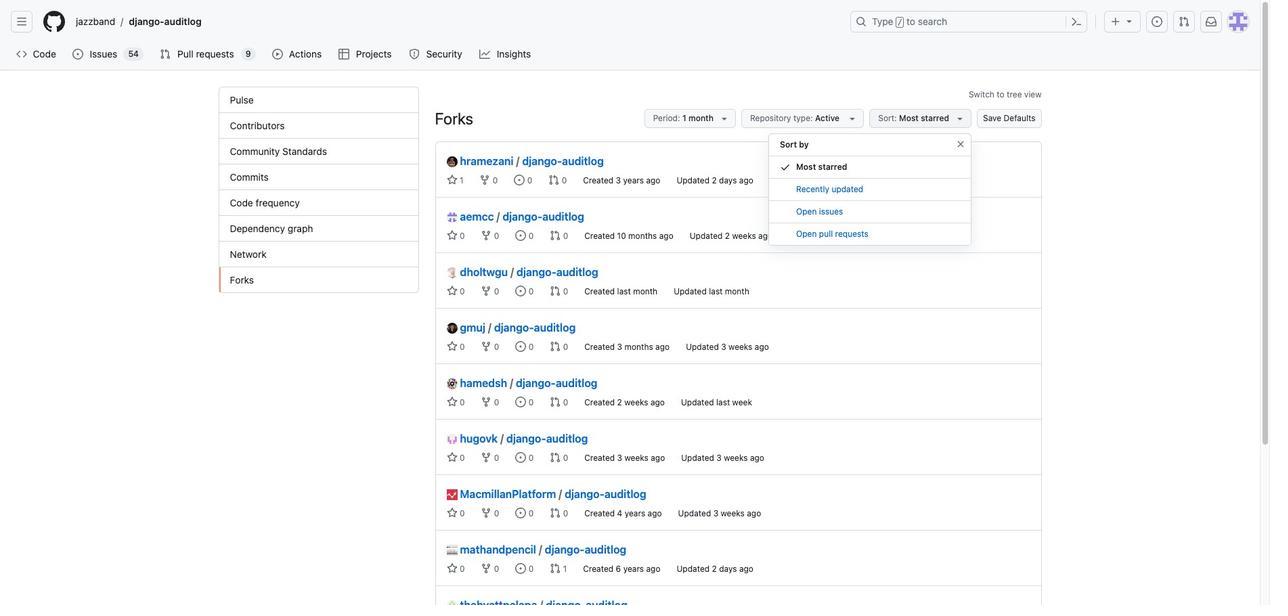 Task type: describe. For each thing, give the bounding box(es) containing it.
1 horizontal spatial most
[[900, 113, 919, 123]]

django-auditlog link for aemcc
[[503, 211, 585, 223]]

switch
[[969, 89, 995, 100]]

open issues link
[[770, 201, 972, 224]]

0 vertical spatial 1 link
[[447, 175, 464, 186]]

django- for hamedsh
[[516, 377, 556, 390]]

community
[[230, 146, 280, 157]]

network link
[[219, 242, 418, 268]]

star image for dholtwgu
[[447, 286, 458, 297]]

hramezani link
[[447, 153, 514, 169]]

pull
[[820, 229, 833, 239]]

weeks for gmuj
[[729, 342, 753, 352]]

days for hramezani
[[720, 175, 737, 186]]

auditlog for gmuj
[[534, 322, 576, 334]]

created for hamedsh
[[585, 398, 615, 408]]

updated for macmillanplatform
[[679, 509, 712, 519]]

git pull request image for hamedsh
[[550, 397, 561, 408]]

repo forked image for macmillanplatform
[[481, 508, 492, 519]]

insights link
[[474, 44, 538, 64]]

type / to search
[[873, 16, 948, 27]]

save defaults
[[984, 113, 1036, 123]]

repository
[[751, 113, 792, 123]]

updated 2 weeks ago
[[690, 231, 773, 241]]

switch to tree view link
[[969, 89, 1042, 100]]

tree
[[1007, 89, 1023, 100]]

git pull request image for gmuj
[[550, 341, 561, 352]]

git pull request image for aemcc
[[550, 230, 561, 241]]

switch to tree view
[[969, 89, 1042, 100]]

updated 3 weeks ago for macmillanplatform
[[679, 509, 762, 519]]

django-auditlog link for dholtwgu
[[517, 266, 599, 278]]

django- for hugovk
[[507, 433, 547, 445]]

list containing jazzband
[[70, 11, 843, 33]]

django-auditlog link for hugovk
[[507, 433, 588, 445]]

updated for mathandpencil
[[677, 564, 710, 575]]

dholtwgu link
[[447, 264, 508, 280]]

open pull requests
[[797, 229, 869, 239]]

created for mathandpencil
[[584, 564, 614, 575]]

open for open issues
[[797, 207, 817, 217]]

/ django-auditlog for hamedsh
[[510, 377, 598, 390]]

days for mathandpencil
[[720, 564, 737, 575]]

repo forked image for hamedsh
[[481, 397, 492, 408]]

repo forked image for dholtwgu
[[481, 286, 492, 297]]

aemcc
[[460, 211, 494, 223]]

django-auditlog link for gmuj
[[494, 322, 576, 334]]

/ django-auditlog for hramezani
[[517, 155, 604, 167]]

django- inside jazzband / django-auditlog
[[129, 16, 164, 27]]

1 for the topmost 1 link
[[458, 175, 464, 186]]

open for open pull requests
[[797, 229, 817, 239]]

week
[[733, 398, 753, 408]]

created last month
[[585, 287, 658, 297]]

plus image
[[1111, 16, 1122, 27]]

0 horizontal spatial to
[[907, 16, 916, 27]]

0 horizontal spatial requests
[[196, 48, 234, 60]]

/ for gmuj
[[488, 322, 492, 334]]

django-auditlog link for hramezani
[[523, 155, 604, 167]]

/ for hramezani
[[517, 155, 520, 167]]

security
[[426, 48, 463, 60]]

hugovk link
[[447, 431, 498, 447]]

month for updated last month
[[725, 287, 750, 297]]

by
[[800, 140, 809, 150]]

projects link
[[334, 44, 398, 64]]

issue opened image for hamedsh
[[516, 397, 527, 408]]

created for hramezani
[[584, 175, 614, 186]]

issue opened image for aemcc
[[516, 230, 527, 241]]

active
[[816, 113, 840, 123]]

1 vertical spatial to
[[997, 89, 1005, 100]]

issue opened image for gmuj
[[516, 341, 527, 352]]

sort: most starred
[[879, 113, 950, 123]]

jazzband
[[76, 16, 115, 27]]

most starred link
[[770, 157, 972, 179]]

hramezani
[[460, 155, 514, 167]]

2 for aemcc
[[725, 231, 730, 241]]

1 horizontal spatial starred
[[922, 113, 950, 123]]

aemcc link
[[447, 209, 494, 225]]

code for code
[[33, 48, 56, 60]]

@mathandpencil image
[[447, 545, 458, 556]]

type:
[[794, 113, 813, 123]]

1 horizontal spatial 1 link
[[550, 564, 567, 575]]

commits
[[230, 171, 269, 183]]

/ for aemcc
[[497, 211, 500, 223]]

2 for hramezani
[[712, 175, 717, 186]]

defaults
[[1004, 113, 1036, 123]]

created 4 years ago
[[585, 509, 662, 519]]

issue opened image for mathandpencil
[[516, 564, 527, 575]]

repo forked image for mathandpencil
[[481, 564, 492, 575]]

actions link
[[267, 44, 328, 64]]

homepage image
[[43, 11, 65, 33]]

dependency
[[230, 223, 285, 234]]

git pull request image for mathandpencil
[[550, 564, 561, 575]]

insights
[[497, 48, 531, 60]]

jazzband / django-auditlog
[[76, 16, 202, 27]]

graph image
[[480, 49, 491, 60]]

auditlog for hugovk
[[547, 433, 588, 445]]

django- for macmillanplatform
[[565, 488, 605, 501]]

network
[[230, 249, 267, 260]]

star image for gmuj
[[447, 341, 458, 352]]

0 vertical spatial 1
[[683, 113, 687, 123]]

hamedsh
[[460, 377, 508, 390]]

last for hamedsh
[[717, 398, 731, 408]]

sort by
[[780, 140, 809, 150]]

django- for gmuj
[[494, 322, 534, 334]]

4
[[618, 509, 623, 519]]

auditlog inside jazzband / django-auditlog
[[164, 16, 202, 27]]

pulse
[[230, 94, 254, 106]]

star image for hramezani
[[447, 175, 458, 186]]

save defaults button
[[978, 109, 1042, 128]]

star image for aemcc
[[447, 230, 458, 241]]

type
[[873, 16, 894, 27]]

months for gmuj
[[625, 342, 654, 352]]

created 6 years ago
[[584, 564, 661, 575]]

projects
[[356, 48, 392, 60]]

community standards link
[[219, 139, 418, 165]]

play image
[[272, 49, 283, 60]]

created 2 weeks ago
[[585, 398, 665, 408]]

updated for gmuj
[[686, 342, 719, 352]]

years for mathandpencil
[[624, 564, 644, 575]]

6
[[616, 564, 621, 575]]

mathandpencil
[[460, 544, 537, 556]]

issue opened image for macmillanplatform
[[516, 508, 527, 519]]

recently updated link
[[770, 179, 972, 201]]

code image
[[16, 49, 27, 60]]

@gmuj image
[[447, 323, 458, 334]]

/ django-auditlog for mathandpencil
[[539, 544, 627, 556]]

dependency graph link
[[219, 216, 418, 242]]

django- for dholtwgu
[[517, 266, 557, 278]]

recently updated
[[797, 184, 864, 194]]

dependency graph
[[230, 223, 313, 234]]

most starred
[[797, 162, 848, 172]]

1 horizontal spatial forks
[[435, 109, 474, 128]]

hamedsh link
[[447, 375, 508, 392]]

last down the 10
[[618, 287, 631, 297]]

updated
[[832, 184, 864, 194]]

month for period: 1 month
[[689, 113, 714, 123]]

triangle down image for sort: most starred
[[955, 113, 966, 124]]

sort
[[780, 140, 797, 150]]

created 3 years ago
[[584, 175, 661, 186]]

/ for dholtwgu
[[511, 266, 514, 278]]

table image
[[339, 49, 350, 60]]

/ django-auditlog for dholtwgu
[[511, 266, 599, 278]]

view
[[1025, 89, 1042, 100]]

period:
[[654, 113, 681, 123]]

2 for mathandpencil
[[712, 564, 717, 575]]

git pull request image for macmillanplatform
[[550, 508, 561, 519]]

shield image
[[409, 49, 420, 60]]

star image for hugovk
[[447, 453, 458, 463]]

menu containing most starred
[[770, 157, 972, 246]]

pull
[[178, 48, 194, 60]]



Task type: vqa. For each thing, say whether or not it's contained in the screenshot.


Task type: locate. For each thing, give the bounding box(es) containing it.
macmillanplatform
[[460, 488, 556, 501]]

month right the period:
[[689, 113, 714, 123]]

insights element
[[218, 87, 419, 293]]

5 star image from the top
[[447, 564, 458, 575]]

open inside open pull requests link
[[797, 229, 817, 239]]

2 horizontal spatial triangle down image
[[1125, 16, 1135, 26]]

issue opened image for hramezani
[[514, 175, 525, 186]]

most
[[900, 113, 919, 123], [797, 162, 817, 172]]

star image down @gmuj icon
[[447, 341, 458, 352]]

forks link
[[219, 268, 418, 293]]

weeks for macmillanplatform
[[721, 509, 745, 519]]

star image down @hamedsh icon
[[447, 397, 458, 408]]

git pull request image for hramezani
[[549, 175, 560, 186]]

star image down '@macmillanplatform' icon
[[447, 508, 458, 519]]

starred right the sort:
[[922, 113, 950, 123]]

django- up created 6 years ago
[[545, 544, 585, 556]]

star image down @hramezani image
[[447, 175, 458, 186]]

weeks for hugovk
[[724, 453, 748, 463]]

updated 3 weeks ago
[[686, 342, 770, 352], [682, 453, 765, 463], [679, 509, 762, 519]]

triangle down image
[[848, 113, 859, 124]]

repo forked image
[[480, 175, 491, 186], [481, 341, 492, 352]]

open issues
[[797, 207, 844, 217]]

django- right hugovk
[[507, 433, 547, 445]]

code link
[[11, 44, 62, 64]]

django- for mathandpencil
[[545, 544, 585, 556]]

pulse link
[[219, 87, 418, 113]]

actions
[[289, 48, 322, 60]]

created for hugovk
[[585, 453, 615, 463]]

2 horizontal spatial month
[[725, 287, 750, 297]]

star image
[[447, 341, 458, 352], [447, 397, 458, 408], [447, 453, 458, 463]]

month down updated 2 weeks ago
[[725, 287, 750, 297]]

git pull request image
[[1180, 16, 1190, 27], [550, 230, 561, 241], [550, 397, 561, 408], [550, 564, 561, 575]]

period: 1 month
[[654, 113, 714, 123]]

triangle down image
[[1125, 16, 1135, 26], [719, 113, 730, 124], [955, 113, 966, 124]]

updated 2 days ago for mathandpencil
[[677, 564, 754, 575]]

created up created 3 weeks ago
[[585, 398, 615, 408]]

created left 4
[[585, 509, 615, 519]]

repo forked image down dholtwgu
[[481, 286, 492, 297]]

django- for hramezani
[[523, 155, 562, 167]]

auditlog
[[164, 16, 202, 27], [562, 155, 604, 167], [543, 211, 585, 223], [557, 266, 599, 278], [534, 322, 576, 334], [556, 377, 598, 390], [547, 433, 588, 445], [605, 488, 647, 501], [585, 544, 627, 556]]

1 vertical spatial open
[[797, 229, 817, 239]]

0 vertical spatial years
[[624, 175, 644, 186]]

/ for hugovk
[[501, 433, 504, 445]]

created down 'created last month'
[[585, 342, 615, 352]]

repo forked image for hugovk
[[481, 453, 492, 463]]

git pull request image
[[160, 49, 171, 60], [549, 175, 560, 186], [550, 286, 561, 297], [550, 341, 561, 352], [550, 453, 561, 463], [550, 508, 561, 519]]

to left tree
[[997, 89, 1005, 100]]

macmillanplatform link
[[447, 486, 556, 503]]

created 3 weeks ago
[[585, 453, 665, 463]]

/ for mathandpencil
[[539, 544, 543, 556]]

git pull request image for dholtwgu
[[550, 286, 561, 297]]

updated for aemcc
[[690, 231, 723, 241]]

2 star image from the top
[[447, 230, 458, 241]]

10
[[618, 231, 626, 241]]

1 vertical spatial star image
[[447, 397, 458, 408]]

django- right hramezani
[[523, 155, 562, 167]]

django- for aemcc
[[503, 211, 543, 223]]

1 horizontal spatial requests
[[836, 229, 869, 239]]

0 vertical spatial star image
[[447, 341, 458, 352]]

0 vertical spatial repo forked image
[[480, 175, 491, 186]]

star image down @dholtwgu icon at the left top of the page
[[447, 286, 458, 297]]

updated 3 weeks ago for gmuj
[[686, 342, 770, 352]]

repo forked image down the macmillanplatform link
[[481, 508, 492, 519]]

notifications image
[[1207, 16, 1217, 27]]

open inside open issues link
[[797, 207, 817, 217]]

created for macmillanplatform
[[585, 509, 615, 519]]

auditlog for mathandpencil
[[585, 544, 627, 556]]

1 star image from the top
[[447, 341, 458, 352]]

star image down @mathandpencil image
[[447, 564, 458, 575]]

months right the 10
[[629, 231, 657, 241]]

month for created last month
[[634, 287, 658, 297]]

star image for macmillanplatform
[[447, 508, 458, 519]]

@hugovk image
[[447, 434, 458, 445]]

django- up created 4 years ago
[[565, 488, 605, 501]]

frequency
[[256, 197, 300, 209]]

created left 6
[[584, 564, 614, 575]]

1 vertical spatial years
[[625, 509, 646, 519]]

0 vertical spatial days
[[720, 175, 737, 186]]

0 horizontal spatial 1
[[458, 175, 464, 186]]

/ right hugovk
[[501, 433, 504, 445]]

hugovk
[[460, 433, 498, 445]]

most right the sort:
[[900, 113, 919, 123]]

created up created 4 years ago
[[585, 453, 615, 463]]

auditlog for macmillanplatform
[[605, 488, 647, 501]]

star image down @hugovk icon
[[447, 453, 458, 463]]

6 repo forked image from the top
[[481, 564, 492, 575]]

days
[[720, 175, 737, 186], [720, 564, 737, 575]]

repo forked image down hugovk
[[481, 453, 492, 463]]

2 open from the top
[[797, 229, 817, 239]]

/ right aemcc
[[497, 211, 500, 223]]

/ django-auditlog for hugovk
[[501, 433, 588, 445]]

contributors
[[230, 120, 285, 131]]

0 horizontal spatial triangle down image
[[719, 113, 730, 124]]

repo forked image for hramezani
[[480, 175, 491, 186]]

updated last week
[[682, 398, 753, 408]]

django- up 54
[[129, 16, 164, 27]]

triangle down image right plus image
[[1125, 16, 1135, 26]]

issues
[[820, 207, 844, 217]]

/ django-auditlog for gmuj
[[488, 322, 576, 334]]

0 vertical spatial requests
[[196, 48, 234, 60]]

list
[[70, 11, 843, 33]]

1 vertical spatial days
[[720, 564, 737, 575]]

django- right dholtwgu
[[517, 266, 557, 278]]

dholtwgu
[[460, 266, 508, 278]]

/ django-auditlog for aemcc
[[497, 211, 585, 223]]

requests inside menu
[[836, 229, 869, 239]]

2 vertical spatial years
[[624, 564, 644, 575]]

forks down network
[[230, 274, 254, 286]]

1 horizontal spatial 1
[[561, 564, 567, 575]]

repo forked image down hamedsh
[[481, 397, 492, 408]]

auditlog for aemcc
[[543, 211, 585, 223]]

code right the code icon
[[33, 48, 56, 60]]

2 updated 2 days ago from the top
[[677, 564, 754, 575]]

months for aemcc
[[629, 231, 657, 241]]

months
[[629, 231, 657, 241], [625, 342, 654, 352]]

1 repo forked image from the top
[[481, 230, 492, 241]]

0 link
[[480, 175, 498, 186], [514, 175, 533, 186], [549, 175, 567, 186], [447, 230, 465, 241], [481, 230, 500, 241], [516, 230, 534, 241], [550, 230, 569, 241], [447, 286, 465, 297], [481, 286, 500, 297], [516, 286, 534, 297], [550, 286, 569, 297], [447, 341, 465, 352], [481, 341, 500, 352], [516, 341, 534, 352], [550, 341, 569, 352], [447, 397, 465, 408], [481, 397, 500, 408], [516, 397, 534, 408], [550, 397, 569, 408], [447, 453, 465, 463], [481, 453, 500, 463], [516, 453, 534, 463], [550, 453, 569, 463], [447, 508, 465, 519], [481, 508, 500, 519], [516, 508, 534, 519], [550, 508, 569, 519], [447, 564, 465, 575], [481, 564, 500, 575], [516, 564, 534, 575]]

code inside "link"
[[33, 48, 56, 60]]

last for dholtwgu
[[709, 287, 723, 297]]

0 vertical spatial months
[[629, 231, 657, 241]]

1 vertical spatial months
[[625, 342, 654, 352]]

last
[[618, 287, 631, 297], [709, 287, 723, 297], [717, 398, 731, 408]]

1 horizontal spatial code
[[230, 197, 253, 209]]

updated for hramezani
[[677, 175, 710, 186]]

issues
[[90, 48, 117, 60]]

ago
[[647, 175, 661, 186], [740, 175, 754, 186], [660, 231, 674, 241], [759, 231, 773, 241], [656, 342, 670, 352], [755, 342, 770, 352], [651, 398, 665, 408], [651, 453, 665, 463], [751, 453, 765, 463], [648, 509, 662, 519], [747, 509, 762, 519], [647, 564, 661, 575], [740, 564, 754, 575]]

open down recently
[[797, 207, 817, 217]]

django-auditlog link for mathandpencil
[[545, 544, 627, 556]]

54
[[128, 49, 139, 59]]

triangle down image right period: 1 month on the right top
[[719, 113, 730, 124]]

created for dholtwgu
[[585, 287, 615, 297]]

4 repo forked image from the top
[[481, 453, 492, 463]]

/ right hamedsh
[[510, 377, 514, 390]]

3
[[616, 175, 621, 186], [618, 342, 623, 352], [722, 342, 727, 352], [618, 453, 623, 463], [717, 453, 722, 463], [714, 509, 719, 519]]

django-auditlog link for macmillanplatform
[[565, 488, 647, 501]]

code for code frequency
[[230, 197, 253, 209]]

most right check icon
[[797, 162, 817, 172]]

updated
[[677, 175, 710, 186], [690, 231, 723, 241], [674, 287, 707, 297], [686, 342, 719, 352], [682, 398, 715, 408], [682, 453, 715, 463], [679, 509, 712, 519], [677, 564, 710, 575]]

created for aemcc
[[585, 231, 615, 241]]

1 for the rightmost 1 link
[[561, 564, 567, 575]]

mathandpencil link
[[447, 542, 537, 558]]

repository type: active
[[751, 113, 842, 123]]

command palette image
[[1072, 16, 1083, 27]]

years right 4
[[625, 509, 646, 519]]

0 horizontal spatial month
[[634, 287, 658, 297]]

3 star image from the top
[[447, 453, 458, 463]]

forks up @hramezani image
[[435, 109, 474, 128]]

commits link
[[219, 165, 418, 190]]

django- right aemcc
[[503, 211, 543, 223]]

starred inside menu
[[819, 162, 848, 172]]

recently
[[797, 184, 830, 194]]

/ right dholtwgu
[[511, 266, 514, 278]]

repo forked image down mathandpencil link
[[481, 564, 492, 575]]

2 star image from the top
[[447, 397, 458, 408]]

repo forked image for aemcc
[[481, 230, 492, 241]]

starred up recently updated
[[819, 162, 848, 172]]

1 vertical spatial requests
[[836, 229, 869, 239]]

1 vertical spatial most
[[797, 162, 817, 172]]

open left pull
[[797, 229, 817, 239]]

auditlog for hramezani
[[562, 155, 604, 167]]

updated for hugovk
[[682, 453, 715, 463]]

1 down @hramezani image
[[458, 175, 464, 186]]

/ for macmillanplatform
[[559, 488, 562, 501]]

to left search
[[907, 16, 916, 27]]

/ right jazzband
[[121, 16, 124, 27]]

code down commits
[[230, 197, 253, 209]]

1 vertical spatial updated 2 days ago
[[677, 564, 754, 575]]

0 horizontal spatial 1 link
[[447, 175, 464, 186]]

graph
[[288, 223, 313, 234]]

repo forked image
[[481, 230, 492, 241], [481, 286, 492, 297], [481, 397, 492, 408], [481, 453, 492, 463], [481, 508, 492, 519], [481, 564, 492, 575]]

years
[[624, 175, 644, 186], [625, 509, 646, 519], [624, 564, 644, 575]]

updated last month
[[674, 287, 750, 297]]

django-auditlog link
[[124, 11, 207, 33], [523, 155, 604, 167], [503, 211, 585, 223], [517, 266, 599, 278], [494, 322, 576, 334], [516, 377, 598, 390], [507, 433, 588, 445], [565, 488, 647, 501], [545, 544, 627, 556]]

2 vertical spatial updated 3 weeks ago
[[679, 509, 762, 519]]

3 repo forked image from the top
[[481, 397, 492, 408]]

1 days from the top
[[720, 175, 737, 186]]

forks inside insights element
[[230, 274, 254, 286]]

/ right macmillanplatform
[[559, 488, 562, 501]]

git pull request image for hugovk
[[550, 453, 561, 463]]

star image for hamedsh
[[447, 397, 458, 408]]

issue opened image for hugovk
[[516, 453, 527, 463]]

/ inside jazzband / django-auditlog
[[121, 16, 124, 27]]

triangle down image up close menu image
[[955, 113, 966, 124]]

0 vertical spatial most
[[900, 113, 919, 123]]

/ right hramezani
[[517, 155, 520, 167]]

@hamedsh image
[[447, 379, 458, 390]]

0 vertical spatial to
[[907, 16, 916, 27]]

1 vertical spatial repo forked image
[[481, 341, 492, 352]]

code frequency
[[230, 197, 300, 209]]

updated 2 days ago
[[677, 175, 754, 186], [677, 564, 754, 575]]

last left week
[[717, 398, 731, 408]]

auditlog for dholtwgu
[[557, 266, 599, 278]]

1 vertical spatial starred
[[819, 162, 848, 172]]

9
[[246, 49, 251, 59]]

jazzband link
[[70, 11, 121, 33]]

1 horizontal spatial triangle down image
[[955, 113, 966, 124]]

issue opened image
[[514, 175, 525, 186], [516, 230, 527, 241], [516, 341, 527, 352], [516, 453, 527, 463], [516, 508, 527, 519]]

1 link left 6
[[550, 564, 567, 575]]

0 vertical spatial updated 3 weeks ago
[[686, 342, 770, 352]]

created 3 months ago
[[585, 342, 670, 352]]

3 star image from the top
[[447, 286, 458, 297]]

/ django-auditlog for macmillanplatform
[[559, 488, 647, 501]]

search
[[919, 16, 948, 27]]

1 horizontal spatial to
[[997, 89, 1005, 100]]

4 star image from the top
[[447, 508, 458, 519]]

star image for mathandpencil
[[447, 564, 458, 575]]

django- right hamedsh
[[516, 377, 556, 390]]

/ for hamedsh
[[510, 377, 514, 390]]

updated for dholtwgu
[[674, 287, 707, 297]]

menu
[[770, 157, 972, 246]]

django-
[[129, 16, 164, 27], [523, 155, 562, 167], [503, 211, 543, 223], [517, 266, 557, 278], [494, 322, 534, 334], [516, 377, 556, 390], [507, 433, 547, 445], [565, 488, 605, 501], [545, 544, 585, 556]]

issue opened image for dholtwgu
[[516, 286, 527, 297]]

/
[[121, 16, 124, 27], [898, 18, 903, 27], [517, 155, 520, 167], [497, 211, 500, 223], [511, 266, 514, 278], [488, 322, 492, 334], [510, 377, 514, 390], [501, 433, 504, 445], [559, 488, 562, 501], [539, 544, 543, 556]]

created up created 10 months ago
[[584, 175, 614, 186]]

1 vertical spatial code
[[230, 197, 253, 209]]

months up created 2 weeks ago
[[625, 342, 654, 352]]

/ django-auditlog
[[517, 155, 604, 167], [497, 211, 585, 223], [511, 266, 599, 278], [488, 322, 576, 334], [510, 377, 598, 390], [501, 433, 588, 445], [559, 488, 647, 501], [539, 544, 627, 556]]

security link
[[404, 44, 469, 64]]

created 10 months ago
[[585, 231, 674, 241]]

0 vertical spatial open
[[797, 207, 817, 217]]

updated for hamedsh
[[682, 398, 715, 408]]

0 horizontal spatial forks
[[230, 274, 254, 286]]

2 days from the top
[[720, 564, 737, 575]]

/ right the type
[[898, 18, 903, 27]]

0 vertical spatial code
[[33, 48, 56, 60]]

open pull requests link
[[770, 224, 972, 246]]

2 repo forked image from the top
[[481, 286, 492, 297]]

1 left 6
[[561, 564, 567, 575]]

issue opened image
[[1152, 16, 1163, 27], [73, 49, 84, 60], [516, 286, 527, 297], [516, 397, 527, 408], [516, 564, 527, 575]]

django- right gmuj at the bottom
[[494, 322, 534, 334]]

/ inside type / to search
[[898, 18, 903, 27]]

star image down the @aemcc 'image'
[[447, 230, 458, 241]]

/ right gmuj at the bottom
[[488, 322, 492, 334]]

/ right mathandpencil
[[539, 544, 543, 556]]

1 right the period:
[[683, 113, 687, 123]]

last down updated 2 weeks ago
[[709, 287, 723, 297]]

pull requests
[[178, 48, 234, 60]]

1 vertical spatial 1
[[458, 175, 464, 186]]

updated 3 weeks ago for hugovk
[[682, 453, 765, 463]]

1 link down @hramezani image
[[447, 175, 464, 186]]

sort:
[[879, 113, 897, 123]]

django-auditlog link for hamedsh
[[516, 377, 598, 390]]

@aemcc image
[[447, 212, 458, 223]]

month down created 10 months ago
[[634, 287, 658, 297]]

check image
[[780, 162, 791, 173]]

created for gmuj
[[585, 342, 615, 352]]

gmuj link
[[447, 320, 486, 336]]

repo forked image down aemcc
[[481, 230, 492, 241]]

0 horizontal spatial starred
[[819, 162, 848, 172]]

0 horizontal spatial most
[[797, 162, 817, 172]]

created left the 10
[[585, 231, 615, 241]]

0 vertical spatial starred
[[922, 113, 950, 123]]

years for macmillanplatform
[[625, 509, 646, 519]]

1 updated 2 days ago from the top
[[677, 175, 754, 186]]

2 vertical spatial star image
[[447, 453, 458, 463]]

close menu image
[[956, 139, 967, 150]]

1 star image from the top
[[447, 175, 458, 186]]

created up the created 3 months ago
[[585, 287, 615, 297]]

0 vertical spatial updated 2 days ago
[[677, 175, 754, 186]]

2 horizontal spatial 1
[[683, 113, 687, 123]]

@hramezani image
[[447, 157, 458, 167]]

years for hramezani
[[624, 175, 644, 186]]

weeks
[[733, 231, 757, 241], [729, 342, 753, 352], [625, 398, 649, 408], [625, 453, 649, 463], [724, 453, 748, 463], [721, 509, 745, 519]]

community standards
[[230, 146, 327, 157]]

code frequency link
[[219, 190, 418, 216]]

1 vertical spatial forks
[[230, 274, 254, 286]]

repo forked image down hramezani
[[480, 175, 491, 186]]

years right 6
[[624, 564, 644, 575]]

star image
[[447, 175, 458, 186], [447, 230, 458, 241], [447, 286, 458, 297], [447, 508, 458, 519], [447, 564, 458, 575]]

auditlog for hamedsh
[[556, 377, 598, 390]]

1 open from the top
[[797, 207, 817, 217]]

1 vertical spatial updated 3 weeks ago
[[682, 453, 765, 463]]

code inside insights element
[[230, 197, 253, 209]]

repo forked image down gmuj at the bottom
[[481, 341, 492, 352]]

1 horizontal spatial month
[[689, 113, 714, 123]]

5 repo forked image from the top
[[481, 508, 492, 519]]

1 vertical spatial 1 link
[[550, 564, 567, 575]]

0 horizontal spatial code
[[33, 48, 56, 60]]

contributors link
[[219, 113, 418, 139]]

open
[[797, 207, 817, 217], [797, 229, 817, 239]]

2 vertical spatial 1
[[561, 564, 567, 575]]

years up created 10 months ago
[[624, 175, 644, 186]]

weeks for aemcc
[[733, 231, 757, 241]]

save
[[984, 113, 1002, 123]]

0 vertical spatial forks
[[435, 109, 474, 128]]

@dholtwgu image
[[447, 268, 458, 278]]

@macmillanplatform image
[[447, 490, 458, 501]]



